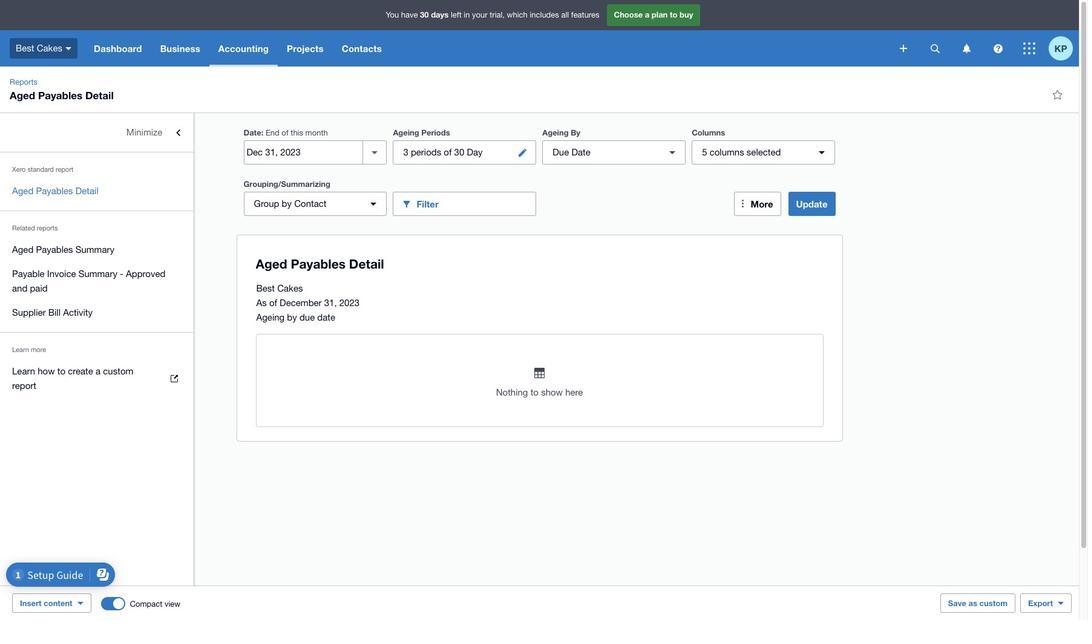Task type: vqa. For each thing, say whether or not it's contained in the screenshot.
Show
yes



Task type: locate. For each thing, give the bounding box(es) containing it.
payables
[[38, 89, 83, 102], [36, 186, 73, 196], [36, 245, 73, 255]]

activity
[[63, 308, 93, 318]]

0 vertical spatial report
[[56, 166, 73, 173]]

0 vertical spatial custom
[[103, 366, 133, 377]]

business button
[[151, 30, 209, 67]]

of inside best cakes as of december 31, 2023 ageing by due date
[[269, 298, 277, 308]]

more
[[751, 199, 774, 210]]

choose
[[614, 10, 643, 20]]

1 vertical spatial learn
[[12, 366, 35, 377]]

of left this
[[282, 128, 289, 137]]

2 horizontal spatial to
[[670, 10, 678, 20]]

list of convenience dates image
[[363, 140, 387, 165]]

best up as
[[256, 283, 275, 294]]

best cakes as of december 31, 2023 ageing by due date
[[256, 283, 360, 323]]

to inside banner
[[670, 10, 678, 20]]

0 horizontal spatial a
[[96, 366, 101, 377]]

best for best cakes as of december 31, 2023 ageing by due date
[[256, 283, 275, 294]]

best inside best cakes as of december 31, 2023 ageing by due date
[[256, 283, 275, 294]]

summary up payable invoice summary - approved and paid link
[[76, 245, 114, 255]]

compact
[[130, 600, 163, 609]]

1 horizontal spatial date
[[572, 147, 591, 157]]

best up "reports"
[[16, 43, 34, 53]]

payables inside reports aged payables detail
[[38, 89, 83, 102]]

a right create
[[96, 366, 101, 377]]

date inside popup button
[[572, 147, 591, 157]]

1 vertical spatial by
[[287, 312, 297, 323]]

1 vertical spatial a
[[96, 366, 101, 377]]

which
[[507, 10, 528, 20]]

1 vertical spatial report
[[12, 381, 36, 391]]

0 horizontal spatial custom
[[103, 366, 133, 377]]

custom right as
[[980, 599, 1008, 609]]

to left show
[[531, 388, 539, 398]]

1 horizontal spatial a
[[645, 10, 650, 20]]

aged down reports link
[[10, 89, 35, 102]]

day
[[467, 147, 483, 157]]

payable
[[12, 269, 45, 279]]

reports link
[[5, 76, 42, 88]]

report
[[56, 166, 73, 173], [12, 381, 36, 391]]

of right as
[[269, 298, 277, 308]]

2 vertical spatial payables
[[36, 245, 73, 255]]

cakes inside best cakes as of december 31, 2023 ageing by due date
[[277, 283, 303, 294]]

due
[[300, 312, 315, 323]]

paid
[[30, 283, 48, 294]]

by left due
[[287, 312, 297, 323]]

1 horizontal spatial of
[[282, 128, 289, 137]]

cakes for best cakes as of december 31, 2023 ageing by due date
[[277, 283, 303, 294]]

0 vertical spatial 30
[[420, 10, 429, 20]]

date left end
[[244, 128, 261, 137]]

contacts button
[[333, 30, 391, 67]]

payables for detail
[[36, 186, 73, 196]]

learn how to create a custom report
[[12, 366, 133, 391]]

payables down reports at the left
[[36, 245, 73, 255]]

1 vertical spatial best
[[256, 283, 275, 294]]

in
[[464, 10, 470, 20]]

0 vertical spatial a
[[645, 10, 650, 20]]

you have 30 days left in your trial, which includes all features
[[386, 10, 600, 20]]

group by contact button
[[244, 192, 387, 216]]

1 learn from the top
[[12, 346, 29, 354]]

summary
[[76, 245, 114, 255], [79, 269, 117, 279]]

learn how to create a custom report link
[[0, 360, 194, 398]]

payables down reports link
[[38, 89, 83, 102]]

of inside date : end of this month
[[282, 128, 289, 137]]

report up the aged payables detail
[[56, 166, 73, 173]]

contacts
[[342, 43, 382, 54]]

1 vertical spatial of
[[444, 147, 452, 157]]

0 vertical spatial learn
[[12, 346, 29, 354]]

to inside learn how to create a custom report
[[57, 366, 65, 377]]

30 right have
[[420, 10, 429, 20]]

0 vertical spatial detail
[[85, 89, 114, 102]]

to left buy
[[670, 10, 678, 20]]

content
[[44, 599, 72, 609]]

banner
[[0, 0, 1080, 67]]

cakes up december
[[277, 283, 303, 294]]

2 horizontal spatial of
[[444, 147, 452, 157]]

accounting
[[219, 43, 269, 54]]

0 horizontal spatial svg image
[[900, 45, 908, 52]]

aged down xero
[[12, 186, 33, 196]]

business
[[160, 43, 200, 54]]

ageing up "3"
[[393, 128, 419, 137]]

0 vertical spatial by
[[282, 199, 292, 209]]

1 horizontal spatial to
[[531, 388, 539, 398]]

0 vertical spatial cakes
[[37, 43, 62, 53]]

1 vertical spatial payables
[[36, 186, 73, 196]]

a left plan
[[645, 10, 650, 20]]

aged payables detail link
[[0, 179, 194, 203]]

31,
[[324, 298, 337, 308]]

have
[[401, 10, 418, 20]]

by
[[571, 128, 581, 137]]

2 learn from the top
[[12, 366, 35, 377]]

1 vertical spatial to
[[57, 366, 65, 377]]

of
[[282, 128, 289, 137], [444, 147, 452, 157], [269, 298, 277, 308]]

custom right create
[[103, 366, 133, 377]]

more
[[31, 346, 46, 354]]

december
[[280, 298, 322, 308]]

summary left the - on the left
[[79, 269, 117, 279]]

by down grouping/summarizing
[[282, 199, 292, 209]]

1 vertical spatial summary
[[79, 269, 117, 279]]

0 horizontal spatial to
[[57, 366, 65, 377]]

1 vertical spatial aged
[[12, 186, 33, 196]]

learn inside learn how to create a custom report
[[12, 366, 35, 377]]

1 vertical spatial 30
[[455, 147, 465, 157]]

cakes up "reports"
[[37, 43, 62, 53]]

best for best cakes
[[16, 43, 34, 53]]

1 vertical spatial custom
[[980, 599, 1008, 609]]

payables down xero standard report at top left
[[36, 186, 73, 196]]

custom inside button
[[980, 599, 1008, 609]]

:
[[261, 128, 264, 137]]

1 horizontal spatial report
[[56, 166, 73, 173]]

date
[[318, 312, 336, 323]]

0 vertical spatial aged
[[10, 89, 35, 102]]

summary inside payable invoice summary - approved and paid
[[79, 269, 117, 279]]

as
[[969, 599, 978, 609]]

a
[[645, 10, 650, 20], [96, 366, 101, 377]]

aged for aged payables detail
[[12, 186, 33, 196]]

0 horizontal spatial of
[[269, 298, 277, 308]]

supplier
[[12, 308, 46, 318]]

svg image
[[931, 44, 940, 53], [900, 45, 908, 52]]

0 horizontal spatial cakes
[[37, 43, 62, 53]]

0 vertical spatial best
[[16, 43, 34, 53]]

30 left day
[[455, 147, 465, 157]]

2 vertical spatial of
[[269, 298, 277, 308]]

0 vertical spatial of
[[282, 128, 289, 137]]

a inside learn how to create a custom report
[[96, 366, 101, 377]]

Report title field
[[253, 251, 818, 279]]

0 horizontal spatial ageing
[[256, 312, 285, 323]]

30 inside button
[[455, 147, 465, 157]]

0 horizontal spatial best
[[16, 43, 34, 53]]

report inside learn how to create a custom report
[[12, 381, 36, 391]]

1 horizontal spatial 30
[[455, 147, 465, 157]]

xero
[[12, 166, 26, 173]]

report down learn more at the bottom of the page
[[12, 381, 36, 391]]

learn down learn more at the bottom of the page
[[12, 366, 35, 377]]

dashboard link
[[85, 30, 151, 67]]

group by contact
[[254, 199, 327, 209]]

2 horizontal spatial ageing
[[543, 128, 569, 137]]

1 horizontal spatial ageing
[[393, 128, 419, 137]]

custom
[[103, 366, 133, 377], [980, 599, 1008, 609]]

a inside banner
[[645, 10, 650, 20]]

0 vertical spatial to
[[670, 10, 678, 20]]

cakes inside popup button
[[37, 43, 62, 53]]

0 vertical spatial date
[[244, 128, 261, 137]]

1 horizontal spatial cakes
[[277, 283, 303, 294]]

aged inside reports aged payables detail
[[10, 89, 35, 102]]

columns
[[710, 147, 745, 157]]

cakes
[[37, 43, 62, 53], [277, 283, 303, 294]]

ageing periods
[[393, 128, 450, 137]]

1 horizontal spatial best
[[256, 283, 275, 294]]

filter
[[417, 198, 439, 209]]

your
[[472, 10, 488, 20]]

detail
[[85, 89, 114, 102], [76, 186, 99, 196]]

ageing left by
[[543, 128, 569, 137]]

to
[[670, 10, 678, 20], [57, 366, 65, 377], [531, 388, 539, 398]]

1 vertical spatial cakes
[[277, 283, 303, 294]]

related reports
[[12, 225, 58, 232]]

how
[[38, 366, 55, 377]]

add to favourites image
[[1046, 82, 1070, 107]]

detail inside reports aged payables detail
[[85, 89, 114, 102]]

0 horizontal spatial 30
[[420, 10, 429, 20]]

ageing down as
[[256, 312, 285, 323]]

here
[[566, 388, 583, 398]]

best inside best cakes popup button
[[16, 43, 34, 53]]

to right the how
[[57, 366, 65, 377]]

0 vertical spatial summary
[[76, 245, 114, 255]]

aged down related
[[12, 245, 33, 255]]

learn left more
[[12, 346, 29, 354]]

0 vertical spatial payables
[[38, 89, 83, 102]]

left
[[451, 10, 462, 20]]

2 vertical spatial aged
[[12, 245, 33, 255]]

1 vertical spatial date
[[572, 147, 591, 157]]

of right "periods"
[[444, 147, 452, 157]]

aged
[[10, 89, 35, 102], [12, 186, 33, 196], [12, 245, 33, 255]]

3 periods of 30 day
[[404, 147, 483, 157]]

of for best cakes as of december 31, 2023 ageing by due date
[[269, 298, 277, 308]]

date right due
[[572, 147, 591, 157]]

by inside group by contact popup button
[[282, 199, 292, 209]]

learn for learn more
[[12, 346, 29, 354]]

nothing
[[496, 388, 528, 398]]

save as custom button
[[941, 594, 1016, 613]]

svg image
[[1024, 42, 1036, 54], [963, 44, 971, 53], [994, 44, 1003, 53], [65, 47, 71, 50]]

includes
[[530, 10, 559, 20]]

of inside button
[[444, 147, 452, 157]]

1 horizontal spatial custom
[[980, 599, 1008, 609]]

0 horizontal spatial report
[[12, 381, 36, 391]]

30
[[420, 10, 429, 20], [455, 147, 465, 157]]



Task type: describe. For each thing, give the bounding box(es) containing it.
month
[[306, 128, 328, 137]]

date : end of this month
[[244, 128, 328, 137]]

periods
[[422, 128, 450, 137]]

5
[[703, 147, 708, 157]]

best cakes button
[[0, 30, 85, 67]]

reports
[[10, 78, 38, 87]]

insert
[[20, 599, 42, 609]]

aged payables summary link
[[0, 238, 194, 262]]

compact view
[[130, 600, 181, 609]]

more button
[[734, 192, 781, 216]]

1 vertical spatial detail
[[76, 186, 99, 196]]

best cakes
[[16, 43, 62, 53]]

supplier bill activity
[[12, 308, 93, 318]]

filter button
[[393, 192, 537, 216]]

view
[[165, 600, 181, 609]]

aged for aged payables summary
[[12, 245, 33, 255]]

aged payables detail
[[12, 186, 99, 196]]

buy
[[680, 10, 694, 20]]

projects
[[287, 43, 324, 54]]

payable invoice summary - approved and paid
[[12, 269, 166, 294]]

xero standard report
[[12, 166, 73, 173]]

-
[[120, 269, 123, 279]]

2 vertical spatial to
[[531, 388, 539, 398]]

columns
[[692, 128, 726, 137]]

ageing for ageing periods
[[393, 128, 419, 137]]

ageing inside best cakes as of december 31, 2023 ageing by due date
[[256, 312, 285, 323]]

choose a plan to buy
[[614, 10, 694, 20]]

cakes for best cakes
[[37, 43, 62, 53]]

learn more
[[12, 346, 46, 354]]

all
[[562, 10, 569, 20]]

5 columns selected
[[703, 147, 781, 157]]

ageing for ageing by
[[543, 128, 569, 137]]

due date
[[553, 147, 591, 157]]

invoice
[[47, 269, 76, 279]]

supplier bill activity link
[[0, 301, 194, 325]]

insert content button
[[12, 594, 91, 613]]

approved
[[126, 269, 166, 279]]

reports
[[37, 225, 58, 232]]

update
[[797, 199, 828, 210]]

payables for summary
[[36, 245, 73, 255]]

minimize button
[[0, 121, 194, 145]]

reports aged payables detail
[[10, 78, 114, 102]]

update button
[[789, 192, 836, 216]]

create
[[68, 366, 93, 377]]

periods
[[411, 147, 442, 157]]

summary for invoice
[[79, 269, 117, 279]]

summary for payables
[[76, 245, 114, 255]]

2023
[[340, 298, 360, 308]]

group
[[254, 199, 279, 209]]

custom inside learn how to create a custom report
[[103, 366, 133, 377]]

due date button
[[543, 140, 686, 165]]

kp button
[[1049, 30, 1080, 67]]

by inside best cakes as of december 31, 2023 ageing by due date
[[287, 312, 297, 323]]

1 horizontal spatial svg image
[[931, 44, 940, 53]]

contact
[[294, 199, 327, 209]]

save
[[949, 599, 967, 609]]

trial,
[[490, 10, 505, 20]]

features
[[572, 10, 600, 20]]

30 inside banner
[[420, 10, 429, 20]]

grouping/summarizing
[[244, 179, 331, 189]]

Select end date field
[[244, 141, 363, 164]]

and
[[12, 283, 27, 294]]

learn for learn how to create a custom report
[[12, 366, 35, 377]]

kp
[[1055, 43, 1068, 54]]

svg image inside best cakes popup button
[[65, 47, 71, 50]]

as
[[256, 298, 267, 308]]

export button
[[1021, 594, 1072, 613]]

you
[[386, 10, 399, 20]]

standard
[[28, 166, 54, 173]]

save as custom
[[949, 599, 1008, 609]]

of for date : end of this month
[[282, 128, 289, 137]]

aged payables summary
[[12, 245, 114, 255]]

minimize
[[126, 127, 162, 137]]

end
[[266, 128, 280, 137]]

3 periods of 30 day button
[[393, 140, 537, 165]]

days
[[431, 10, 449, 20]]

banner containing kp
[[0, 0, 1080, 67]]

export
[[1029, 599, 1054, 609]]

projects button
[[278, 30, 333, 67]]

bill
[[48, 308, 61, 318]]

plan
[[652, 10, 668, 20]]

show
[[541, 388, 563, 398]]

due
[[553, 147, 569, 157]]

insert content
[[20, 599, 72, 609]]

ageing by
[[543, 128, 581, 137]]

0 horizontal spatial date
[[244, 128, 261, 137]]

accounting button
[[209, 30, 278, 67]]

nothing to show here
[[496, 388, 583, 398]]



